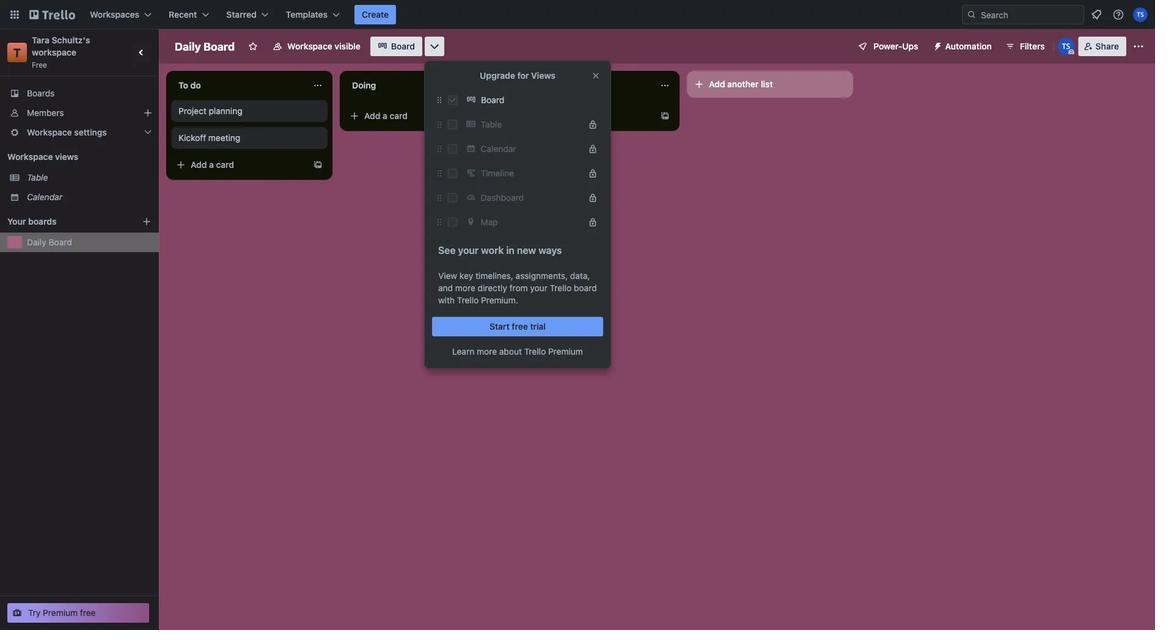 Task type: vqa. For each thing, say whether or not it's contained in the screenshot.
topmost premium
yes



Task type: locate. For each thing, give the bounding box(es) containing it.
board link
[[370, 37, 422, 56], [463, 90, 603, 110]]

your boards
[[7, 217, 57, 227]]

1 horizontal spatial more
[[477, 347, 497, 357]]

1 vertical spatial daily
[[27, 237, 46, 248]]

free right try
[[80, 608, 96, 619]]

dashboard
[[481, 193, 524, 203]]

for
[[517, 71, 529, 81]]

from
[[510, 283, 528, 293]]

0 horizontal spatial free
[[80, 608, 96, 619]]

1 vertical spatial add a card
[[191, 160, 234, 170]]

1 vertical spatial premium
[[43, 608, 78, 619]]

workspace inside button
[[287, 41, 332, 51]]

add a card down kickoff meeting at the left
[[191, 160, 234, 170]]

daily down recent dropdown button
[[175, 40, 201, 53]]

workspace down templates popup button
[[287, 41, 332, 51]]

your
[[7, 217, 26, 227]]

0 horizontal spatial more
[[455, 283, 475, 293]]

premium right try
[[43, 608, 78, 619]]

add a card button down kickoff meeting "link"
[[171, 155, 308, 175]]

add a card
[[364, 111, 408, 121], [191, 160, 234, 170]]

daily board down recent dropdown button
[[175, 40, 235, 53]]

To do text field
[[171, 76, 306, 95]]

0 vertical spatial more
[[455, 283, 475, 293]]

1 horizontal spatial add a card
[[364, 111, 408, 121]]

members
[[27, 108, 64, 118]]

workspace for workspace visible
[[287, 41, 332, 51]]

add a card down doing at left
[[364, 111, 408, 121]]

0 horizontal spatial daily board
[[27, 237, 72, 248]]

ups
[[902, 41, 918, 51]]

templates
[[286, 9, 328, 20]]

sm image
[[928, 37, 945, 54]]

Search field
[[977, 6, 1084, 24]]

free left trial
[[512, 322, 528, 332]]

kickoff meeting
[[178, 133, 240, 143]]

1 vertical spatial add a card button
[[171, 155, 308, 175]]

trello down the assignments,
[[550, 283, 572, 293]]

0 vertical spatial your
[[458, 245, 479, 256]]

2 vertical spatial add
[[191, 160, 207, 170]]

0 vertical spatial add a card
[[364, 111, 408, 121]]

ways
[[539, 245, 562, 256]]

1 horizontal spatial card
[[390, 111, 408, 121]]

0 horizontal spatial table
[[27, 173, 48, 183]]

trial
[[530, 322, 546, 332]]

add inside add another list button
[[709, 79, 725, 89]]

daily board
[[175, 40, 235, 53], [27, 237, 72, 248]]

a down kickoff meeting at the left
[[209, 160, 214, 170]]

0 vertical spatial workspace
[[287, 41, 332, 51]]

2 vertical spatial workspace
[[7, 152, 53, 162]]

calendar up timeline
[[481, 144, 516, 154]]

view key timelines, assignments, data, and more directly from your trello board with trello premium.
[[438, 271, 597, 306]]

0 horizontal spatial add
[[191, 160, 207, 170]]

premium
[[548, 347, 583, 357], [43, 608, 78, 619]]

1 horizontal spatial daily board
[[175, 40, 235, 53]]

daily
[[175, 40, 201, 53], [27, 237, 46, 248]]

2 horizontal spatial trello
[[550, 283, 572, 293]]

1 vertical spatial a
[[209, 160, 214, 170]]

add a card for doing
[[364, 111, 408, 121]]

board
[[204, 40, 235, 53], [391, 41, 415, 51], [481, 95, 504, 105], [49, 237, 72, 248]]

workspace
[[287, 41, 332, 51], [27, 127, 72, 138], [7, 152, 53, 162]]

2 horizontal spatial add
[[709, 79, 725, 89]]

a for doing
[[383, 111, 387, 121]]

1 vertical spatial board link
[[463, 90, 603, 110]]

add another list
[[709, 79, 773, 89]]

0 horizontal spatial add a card button
[[171, 155, 308, 175]]

directly
[[478, 283, 507, 293]]

daily inside board name text box
[[175, 40, 201, 53]]

1 horizontal spatial trello
[[524, 347, 546, 357]]

1 horizontal spatial premium
[[548, 347, 583, 357]]

2 vertical spatial trello
[[524, 347, 546, 357]]

add down doing at left
[[364, 111, 380, 121]]

1 horizontal spatial daily
[[175, 40, 201, 53]]

share
[[1096, 41, 1119, 51]]

table link
[[27, 172, 152, 184]]

calendar up boards
[[27, 192, 62, 202]]

your right see
[[458, 245, 479, 256]]

premium.
[[481, 296, 518, 306]]

1 horizontal spatial your
[[530, 283, 548, 293]]

and
[[438, 283, 453, 293]]

this member is an admin of this board. image
[[1069, 50, 1074, 55]]

more right learn
[[477, 347, 497, 357]]

card down meeting
[[216, 160, 234, 170]]

board link down create button
[[370, 37, 422, 56]]

0 horizontal spatial a
[[209, 160, 214, 170]]

0 vertical spatial card
[[390, 111, 408, 121]]

1 vertical spatial free
[[80, 608, 96, 619]]

0 vertical spatial free
[[512, 322, 528, 332]]

0 vertical spatial add a card button
[[345, 106, 482, 126]]

0 vertical spatial trello
[[550, 283, 572, 293]]

Doing text field
[[345, 76, 479, 95]]

workspace views
[[7, 152, 78, 162]]

workspace for workspace views
[[7, 152, 53, 162]]

daily board inside board name text box
[[175, 40, 235, 53]]

0 vertical spatial table
[[481, 119, 502, 130]]

upgrade
[[480, 71, 515, 81]]

board inside text box
[[204, 40, 235, 53]]

workspace down members
[[27, 127, 72, 138]]

add left another on the right of page
[[709, 79, 725, 89]]

power-ups button
[[849, 37, 926, 56]]

visible
[[335, 41, 360, 51]]

schultz's
[[52, 35, 90, 45]]

0 vertical spatial board link
[[370, 37, 422, 56]]

add down the kickoff
[[191, 160, 207, 170]]

1 vertical spatial daily board
[[27, 237, 72, 248]]

a
[[383, 111, 387, 121], [209, 160, 214, 170]]

open information menu image
[[1112, 9, 1125, 21]]

1 vertical spatial card
[[216, 160, 234, 170]]

calendar link
[[27, 191, 152, 204]]

premium down start free trial link
[[548, 347, 583, 357]]

0 vertical spatial add
[[709, 79, 725, 89]]

board link down for
[[463, 90, 603, 110]]

1 horizontal spatial a
[[383, 111, 387, 121]]

add a card button down doing text box
[[345, 106, 482, 126]]

table up timeline
[[481, 119, 502, 130]]

create from template… image
[[487, 111, 496, 121], [660, 111, 670, 121], [313, 160, 323, 170]]

tara schultz's workspace free
[[32, 35, 92, 69]]

free
[[512, 322, 528, 332], [80, 608, 96, 619]]

free
[[32, 61, 47, 69]]

1 vertical spatial add
[[364, 111, 380, 121]]

daily down your boards
[[27, 237, 46, 248]]

workspace left views
[[7, 152, 53, 162]]

1 horizontal spatial calendar
[[481, 144, 516, 154]]

kickoff meeting link
[[178, 132, 320, 144]]

views
[[531, 71, 556, 81]]

meeting
[[208, 133, 240, 143]]

create button
[[355, 5, 396, 24]]

assignments,
[[516, 271, 568, 281]]

premium inside button
[[43, 608, 78, 619]]

0 horizontal spatial card
[[216, 160, 234, 170]]

more
[[455, 283, 475, 293], [477, 347, 497, 357]]

add another list button
[[687, 71, 853, 98]]

card down doing text box
[[390, 111, 408, 121]]

daily board link
[[27, 237, 152, 249]]

starred button
[[219, 5, 276, 24]]

back to home image
[[29, 5, 75, 24]]

0 horizontal spatial premium
[[43, 608, 78, 619]]

1 horizontal spatial create from template… image
[[487, 111, 496, 121]]

board left star or unstar board image
[[204, 40, 235, 53]]

0 horizontal spatial trello
[[457, 296, 479, 306]]

0 horizontal spatial create from template… image
[[313, 160, 323, 170]]

1 vertical spatial your
[[530, 283, 548, 293]]

create
[[362, 9, 389, 20]]

0 horizontal spatial your
[[458, 245, 479, 256]]

show menu image
[[1133, 40, 1145, 53]]

your down the assignments,
[[530, 283, 548, 293]]

table down workspace views
[[27, 173, 48, 183]]

card for doing
[[390, 111, 408, 121]]

workspace settings
[[27, 127, 107, 138]]

1 vertical spatial calendar
[[27, 192, 62, 202]]

1 vertical spatial workspace
[[27, 127, 72, 138]]

trello right about
[[524, 347, 546, 357]]

a down doing text box
[[383, 111, 387, 121]]

0 vertical spatial daily
[[175, 40, 201, 53]]

tara schultz (taraschultz7) image
[[1133, 7, 1148, 22]]

add
[[709, 79, 725, 89], [364, 111, 380, 121], [191, 160, 207, 170]]

0 vertical spatial a
[[383, 111, 387, 121]]

1 horizontal spatial add
[[364, 111, 380, 121]]

calendar
[[481, 144, 516, 154], [27, 192, 62, 202]]

0 vertical spatial daily board
[[175, 40, 235, 53]]

board
[[574, 283, 597, 293]]

with
[[438, 296, 455, 306]]

t link
[[7, 43, 27, 62]]

card
[[390, 111, 408, 121], [216, 160, 234, 170]]

upgrade for views
[[480, 71, 556, 81]]

1 horizontal spatial add a card button
[[345, 106, 482, 126]]

more down key
[[455, 283, 475, 293]]

to
[[178, 80, 188, 90]]

add a card button
[[345, 106, 482, 126], [171, 155, 308, 175]]

filters button
[[1002, 37, 1049, 56]]

workspace settings button
[[0, 123, 159, 142]]

0 horizontal spatial add a card
[[191, 160, 234, 170]]

to do
[[178, 80, 201, 90]]

daily board down boards
[[27, 237, 72, 248]]

trello right "with"
[[457, 296, 479, 306]]

workspace inside popup button
[[27, 127, 72, 138]]



Task type: describe. For each thing, give the bounding box(es) containing it.
timeline
[[481, 168, 514, 178]]

automation button
[[928, 37, 999, 56]]

boards
[[28, 217, 57, 227]]

star or unstar board image
[[248, 42, 258, 51]]

0 notifications image
[[1089, 7, 1104, 22]]

2 horizontal spatial create from template… image
[[660, 111, 670, 121]]

more inside the view key timelines, assignments, data, and more directly from your trello board with trello premium.
[[455, 283, 475, 293]]

project
[[178, 106, 206, 116]]

automation
[[945, 41, 992, 51]]

workspaces
[[90, 9, 139, 20]]

add a card button for to do
[[171, 155, 308, 175]]

customize views image
[[428, 40, 441, 53]]

0 vertical spatial premium
[[548, 347, 583, 357]]

search image
[[967, 10, 977, 20]]

filters
[[1020, 41, 1045, 51]]

about
[[499, 347, 522, 357]]

do
[[190, 80, 201, 90]]

view
[[438, 271, 457, 281]]

recent button
[[161, 5, 217, 24]]

card for to do
[[216, 160, 234, 170]]

primary element
[[0, 0, 1155, 29]]

your inside the view key timelines, assignments, data, and more directly from your trello board with trello premium.
[[530, 283, 548, 293]]

see your work in new ways
[[438, 245, 562, 256]]

workspace visible
[[287, 41, 360, 51]]

0 horizontal spatial board link
[[370, 37, 422, 56]]

try premium free
[[28, 608, 96, 619]]

add a card for to do
[[191, 160, 234, 170]]

learn more about trello premium link
[[452, 346, 583, 358]]

1 horizontal spatial board link
[[463, 90, 603, 110]]

tara schultz's workspace link
[[32, 35, 92, 57]]

workspace navigation collapse icon image
[[133, 44, 150, 61]]

key
[[460, 271, 473, 281]]

share button
[[1079, 37, 1127, 56]]

starred
[[226, 9, 257, 20]]

views
[[55, 152, 78, 162]]

start
[[490, 322, 510, 332]]

free inside button
[[80, 608, 96, 619]]

a for to do
[[209, 160, 214, 170]]

members link
[[0, 103, 159, 123]]

trello inside learn more about trello premium link
[[524, 347, 546, 357]]

templates button
[[279, 5, 347, 24]]

Board name text field
[[169, 37, 241, 56]]

0 horizontal spatial calendar
[[27, 192, 62, 202]]

power-ups
[[874, 41, 918, 51]]

close popover image
[[591, 71, 601, 81]]

recent
[[169, 9, 197, 20]]

another
[[727, 79, 759, 89]]

new
[[517, 245, 536, 256]]

tara schultz (taraschultz7) image
[[1058, 38, 1075, 55]]

list
[[761, 79, 773, 89]]

1 horizontal spatial table
[[481, 119, 502, 130]]

1 horizontal spatial free
[[512, 322, 528, 332]]

add a card button for doing
[[345, 106, 482, 126]]

try
[[28, 608, 41, 619]]

planning
[[209, 106, 242, 116]]

done
[[526, 80, 547, 90]]

workspaces button
[[83, 5, 159, 24]]

try premium free button
[[7, 604, 149, 623]]

add board image
[[142, 217, 152, 227]]

add for doing
[[364, 111, 380, 121]]

create from template… image for to do
[[313, 160, 323, 170]]

timelines,
[[476, 271, 513, 281]]

doing
[[352, 80, 376, 90]]

settings
[[74, 127, 107, 138]]

project planning link
[[178, 105, 320, 117]]

0 vertical spatial calendar
[[481, 144, 516, 154]]

in
[[506, 245, 515, 256]]

1 vertical spatial more
[[477, 347, 497, 357]]

t
[[13, 45, 21, 60]]

start free trial
[[490, 322, 546, 332]]

board down your boards with 1 items element at the left of page
[[49, 237, 72, 248]]

workspace
[[32, 47, 76, 57]]

boards
[[27, 88, 55, 98]]

boards link
[[0, 84, 159, 103]]

learn
[[452, 347, 475, 357]]

kickoff
[[178, 133, 206, 143]]

work
[[481, 245, 504, 256]]

workspace visible button
[[265, 37, 368, 56]]

learn more about trello premium
[[452, 347, 583, 357]]

your boards with 1 items element
[[7, 215, 123, 229]]

tara
[[32, 35, 50, 45]]

0 horizontal spatial daily
[[27, 237, 46, 248]]

data,
[[570, 271, 590, 281]]

board down upgrade
[[481, 95, 504, 105]]

1 vertical spatial table
[[27, 173, 48, 183]]

board left 'customize views' icon at the left
[[391, 41, 415, 51]]

start free trial link
[[432, 317, 603, 337]]

create from template… image for doing
[[487, 111, 496, 121]]

project planning
[[178, 106, 242, 116]]

power-
[[874, 41, 902, 51]]

Done text field
[[518, 76, 653, 95]]

map
[[481, 217, 498, 227]]

see
[[438, 245, 456, 256]]

add for to do
[[191, 160, 207, 170]]

workspace for workspace settings
[[27, 127, 72, 138]]

1 vertical spatial trello
[[457, 296, 479, 306]]



